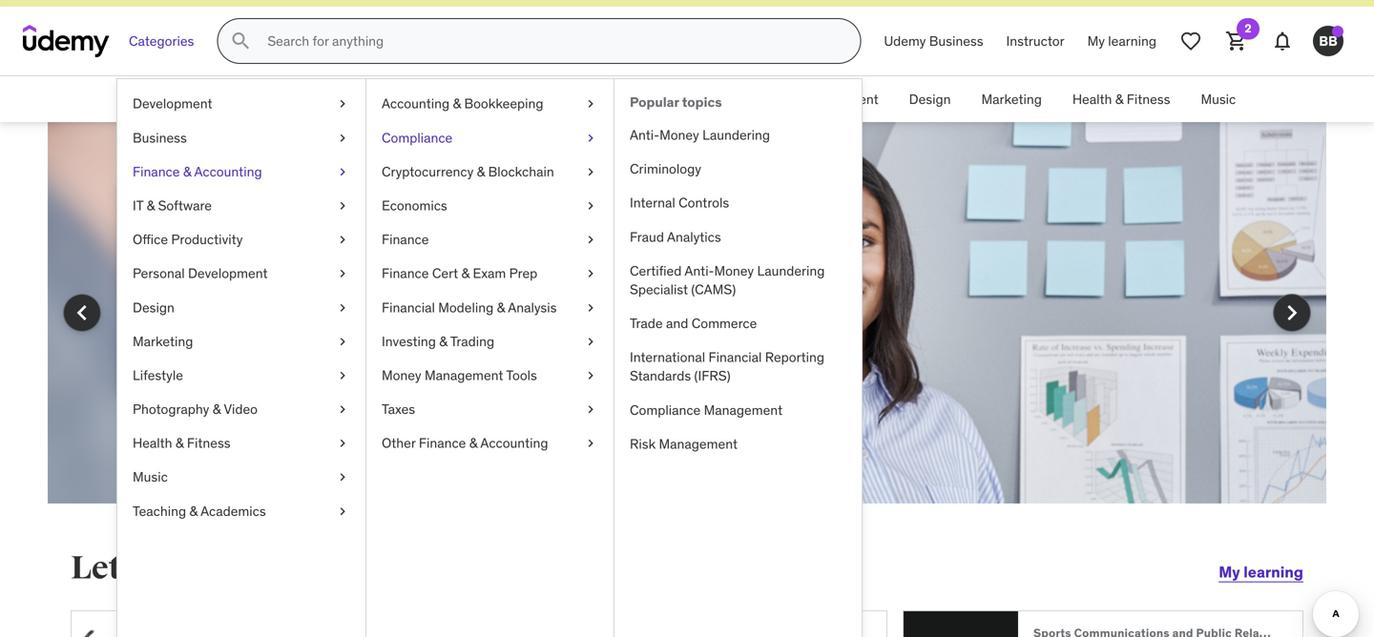 Task type: locate. For each thing, give the bounding box(es) containing it.
1 horizontal spatial office
[[603, 91, 638, 108]]

udemy image
[[23, 25, 110, 57]]

anti- down popular
[[630, 126, 660, 144]]

0 vertical spatial design
[[910, 91, 951, 108]]

1 vertical spatial money
[[715, 262, 754, 280]]

commerce
[[692, 315, 757, 332]]

music
[[1201, 91, 1237, 108], [133, 469, 168, 486]]

0 vertical spatial health & fitness link
[[1058, 77, 1186, 122]]

fitness
[[1127, 91, 1171, 108], [187, 435, 231, 452]]

my learning for the topmost my learning link
[[1088, 32, 1157, 50]]

previous image
[[67, 298, 97, 329]]

office left topics
[[603, 91, 638, 108]]

0 vertical spatial it & software link
[[478, 77, 588, 122]]

software for lifestyle
[[158, 197, 212, 214]]

xsmall image
[[583, 129, 599, 147], [583, 197, 599, 215], [335, 231, 350, 249], [335, 265, 350, 283], [583, 265, 599, 283], [583, 299, 599, 317], [583, 333, 599, 351], [583, 367, 599, 385], [583, 401, 599, 419], [583, 435, 599, 453]]

productivity up anti-money laundering
[[642, 91, 713, 108]]

financial up 'investing'
[[382, 299, 435, 316]]

0 vertical spatial design link
[[894, 77, 967, 122]]

finance & accounting link for health & fitness
[[318, 77, 478, 122]]

1 horizontal spatial fitness
[[1127, 91, 1171, 108]]

fraud analytics link
[[615, 220, 862, 254]]

laundering down fraud analytics link
[[758, 262, 825, 280]]

personal development link for lifestyle
[[117, 257, 366, 291]]

management down trading
[[425, 367, 504, 384]]

design link for health & fitness
[[894, 77, 967, 122]]

management for &
[[425, 367, 504, 384]]

health & fitness link down wishlist icon
[[1058, 77, 1186, 122]]

international financial reporting standards (ifrs)
[[630, 349, 825, 385]]

it & software for health & fitness
[[493, 91, 573, 108]]

business link
[[117, 121, 366, 155]]

marketing link down instructor link
[[967, 77, 1058, 122]]

1 vertical spatial my
[[1219, 563, 1241, 582]]

0 vertical spatial financial
[[382, 299, 435, 316]]

xsmall image inside cryptocurrency & blockchain link
[[583, 163, 599, 181]]

marketing link
[[967, 77, 1058, 122], [117, 325, 366, 359]]

software
[[519, 91, 573, 108], [158, 197, 212, 214]]

learning for the topmost my learning link
[[1109, 32, 1157, 50]]

0 vertical spatial it
[[493, 91, 504, 108]]

music link
[[1186, 77, 1252, 122], [117, 461, 366, 495]]

xsmall image for financial modeling & analysis
[[583, 299, 599, 317]]

0 horizontal spatial business
[[133, 129, 187, 146]]

it & software link for lifestyle
[[117, 189, 366, 223]]

to left 8,000 at the left top
[[380, 291, 394, 310]]

xsmall image for finance
[[583, 231, 599, 249]]

financial up (ifrs) on the right bottom of page
[[709, 349, 762, 366]]

analytics
[[667, 228, 721, 246]]

personal development up rated
[[133, 265, 268, 282]]

0 vertical spatial my learning
[[1088, 32, 1157, 50]]

taxes
[[382, 401, 415, 418]]

my learning link
[[1077, 18, 1169, 64], [1219, 550, 1304, 596]]

0 vertical spatial personal
[[744, 91, 796, 108]]

1 horizontal spatial personal development
[[744, 91, 879, 108]]

0 horizontal spatial and
[[386, 312, 412, 332]]

1 horizontal spatial music
[[1201, 91, 1237, 108]]

popular topics
[[630, 94, 722, 111]]

compliance down the standards
[[630, 402, 701, 419]]

0 horizontal spatial design link
[[117, 291, 366, 325]]

music link down shopping cart with 2 items icon
[[1186, 77, 1252, 122]]

carousel element
[[48, 122, 1327, 550]]

0 vertical spatial laundering
[[703, 126, 770, 144]]

marketing
[[982, 91, 1042, 108], [133, 333, 193, 350]]

learning,
[[229, 549, 368, 589]]

internal controls
[[630, 194, 730, 212]]

0 horizontal spatial money
[[382, 367, 422, 384]]

economics
[[382, 197, 448, 214]]

design up try
[[133, 299, 175, 316]]

music link up academics
[[117, 461, 366, 495]]

xsmall image for finance cert & exam prep
[[583, 265, 599, 283]]

0 vertical spatial music
[[1201, 91, 1237, 108]]

1 vertical spatial personal development link
[[117, 257, 366, 291]]

office productivity for lifestyle
[[133, 231, 243, 248]]

of up exam
[[460, 205, 491, 245]]

xsmall image for compliance
[[583, 129, 599, 147]]

1 horizontal spatial office productivity
[[603, 91, 713, 108]]

1 horizontal spatial it & software link
[[478, 77, 588, 122]]

1 vertical spatial my learning link
[[1219, 550, 1304, 596]]

1 vertical spatial health
[[133, 435, 172, 452]]

0 horizontal spatial udemy
[[139, 244, 247, 283]]

finance & accounting link for lifestyle
[[117, 155, 366, 189]]

xsmall image inside the "economics" link
[[583, 197, 599, 215]]

xsmall image inside "personal development" 'link'
[[335, 265, 350, 283]]

1 horizontal spatial software
[[519, 91, 573, 108]]

office productivity link
[[588, 77, 729, 122], [117, 223, 366, 257]]

academics
[[201, 503, 266, 520]]

development link down submit search image
[[117, 87, 366, 121]]

health & fitness
[[1073, 91, 1171, 108], [133, 435, 231, 452]]

money management tools link
[[367, 359, 614, 393]]

cryptocurrency & blockchain link
[[367, 155, 614, 189]]

1 vertical spatial management
[[704, 402, 783, 419]]

money down popular topics
[[660, 126, 700, 144]]

0 vertical spatial to
[[296, 205, 328, 245]]

finance & accounting for lifestyle
[[133, 163, 262, 180]]

1 horizontal spatial of
[[460, 205, 491, 245]]

compliance up cryptocurrency
[[382, 129, 453, 146]]

8,000
[[398, 291, 440, 310]]

exam
[[473, 265, 506, 282]]

1 vertical spatial personal development
[[133, 265, 268, 282]]

personal development link for health & fitness
[[729, 77, 894, 122]]

xsmall image for design
[[335, 299, 350, 317]]

office productivity up anti-money laundering
[[603, 91, 713, 108]]

plan,
[[238, 291, 272, 310]]

(ifrs)
[[695, 368, 731, 385]]

1 vertical spatial compliance
[[630, 402, 701, 419]]

marketing link down "plan,"
[[117, 325, 366, 359]]

health
[[1073, 91, 1113, 108], [133, 435, 172, 452]]

0 vertical spatial marketing link
[[967, 77, 1058, 122]]

money up taxes
[[382, 367, 422, 384]]

xsmall image inside photography & video link
[[335, 401, 350, 419]]

1 horizontal spatial financial
[[709, 349, 762, 366]]

office productivity up with
[[133, 231, 243, 248]]

1 horizontal spatial it
[[493, 91, 504, 108]]

1 vertical spatial software
[[158, 197, 212, 214]]

with
[[139, 291, 171, 310]]

0 vertical spatial personal development link
[[729, 77, 894, 122]]

learning for the right my learning link
[[1244, 563, 1304, 582]]

in
[[265, 312, 278, 332]]

xsmall image for teaching & academics
[[335, 503, 350, 521]]

xsmall image inside financial modeling & analysis link
[[583, 299, 599, 317]]

certified anti-money laundering specialist (cams)
[[630, 262, 825, 298]]

xsmall image for cryptocurrency & blockchain
[[583, 163, 599, 181]]

0 vertical spatial fitness
[[1127, 91, 1171, 108]]

design link
[[894, 77, 967, 122], [117, 291, 366, 325]]

0 vertical spatial management
[[425, 367, 504, 384]]

xsmall image inside taxes link
[[583, 401, 599, 419]]

certified anti-money laundering specialist (cams) link
[[615, 254, 862, 307]]

compliance management link
[[615, 394, 862, 428]]

it & software
[[493, 91, 573, 108], [133, 197, 212, 214]]

personal up rated
[[175, 291, 234, 310]]

xsmall image inside other finance & accounting 'link'
[[583, 435, 599, 453]]

office up with
[[133, 231, 168, 248]]

0 vertical spatial learning
[[1109, 32, 1157, 50]]

1 horizontal spatial business
[[930, 32, 984, 50]]

0 vertical spatial personal development
[[744, 91, 879, 108]]

health & fitness link down video
[[117, 427, 366, 461]]

marketing down instructor link
[[982, 91, 1042, 108]]

1 vertical spatial my learning
[[1219, 563, 1304, 582]]

1 horizontal spatial office productivity link
[[588, 77, 729, 122]]

health down instructor link
[[1073, 91, 1113, 108]]

accounting & bookkeeping
[[382, 95, 544, 112]]

laundering
[[703, 126, 770, 144], [758, 262, 825, 280]]

xsmall image inside the investing & trading "link"
[[583, 333, 599, 351]]

software for health & fitness
[[519, 91, 573, 108]]

finance & accounting down business link
[[133, 163, 262, 180]]

health down photography
[[133, 435, 172, 452]]

0 horizontal spatial financial
[[382, 299, 435, 316]]

and up 'investing'
[[386, 312, 412, 332]]

free
[[176, 334, 203, 353]]

and inside subscribe to the best of udemy with personal plan, you get access to 8,000 of our top-rated courses in tech, business, and more. try it free
[[386, 312, 412, 332]]

1 vertical spatial it
[[133, 197, 143, 214]]

1 horizontal spatial learning
[[1244, 563, 1304, 582]]

0 horizontal spatial it & software
[[133, 197, 212, 214]]

financial modeling & analysis
[[382, 299, 557, 316]]

xsmall image inside the money management tools link
[[583, 367, 599, 385]]

0 vertical spatial compliance
[[382, 129, 453, 146]]

xsmall image inside the compliance link
[[583, 129, 599, 147]]

marketing for health & fitness
[[982, 91, 1042, 108]]

xsmall image for economics
[[583, 197, 599, 215]]

and inside compliance element
[[666, 315, 689, 332]]

xsmall image
[[335, 95, 350, 113], [583, 95, 599, 113], [335, 129, 350, 147], [335, 163, 350, 181], [583, 163, 599, 181], [335, 197, 350, 215], [583, 231, 599, 249], [335, 299, 350, 317], [335, 333, 350, 351], [335, 367, 350, 385], [335, 401, 350, 419], [335, 435, 350, 453], [335, 469, 350, 487], [335, 503, 350, 521]]

modeling
[[438, 299, 494, 316]]

office productivity
[[603, 91, 713, 108], [133, 231, 243, 248]]

development link down categories dropdown button
[[123, 77, 233, 122]]

1 horizontal spatial it & software
[[493, 91, 573, 108]]

it & software link for health & fitness
[[478, 77, 588, 122]]

laundering up "criminology" link
[[703, 126, 770, 144]]

1 horizontal spatial marketing
[[982, 91, 1042, 108]]

finance & accounting up cryptocurrency
[[333, 91, 463, 108]]

0 horizontal spatial it & software link
[[117, 189, 366, 223]]

it & software link down search for anything text box
[[478, 77, 588, 122]]

xsmall image for it & software
[[335, 197, 350, 215]]

finance & accounting link up subscribe
[[117, 155, 366, 189]]

0 vertical spatial finance & accounting link
[[318, 77, 478, 122]]

try it free link
[[139, 334, 203, 353]]

xsmall image inside lifestyle "link"
[[335, 367, 350, 385]]

1 vertical spatial marketing
[[133, 333, 193, 350]]

1 vertical spatial marketing link
[[117, 325, 366, 359]]

office productivity link up anti-money laundering
[[588, 77, 729, 122]]

0 horizontal spatial music link
[[117, 461, 366, 495]]

bookkeeping
[[464, 95, 544, 112]]

music down shopping cart with 2 items icon
[[1201, 91, 1237, 108]]

1 horizontal spatial anti-
[[685, 262, 715, 280]]

0 horizontal spatial design
[[133, 299, 175, 316]]

finance inside 'link'
[[419, 435, 466, 452]]

0 horizontal spatial compliance
[[382, 129, 453, 146]]

fraud
[[630, 228, 664, 246]]

finance & accounting
[[333, 91, 463, 108], [133, 163, 262, 180]]

office productivity for health & fitness
[[603, 91, 713, 108]]

0 vertical spatial office
[[603, 91, 638, 108]]

0 horizontal spatial anti-
[[630, 126, 660, 144]]

software down search for anything text box
[[519, 91, 573, 108]]

2
[[1245, 21, 1252, 36]]

xsmall image inside "teaching & academics" link
[[335, 503, 350, 521]]

productivity
[[642, 91, 713, 108], [171, 231, 243, 248]]

finance & accounting link
[[318, 77, 478, 122], [117, 155, 366, 189]]

learning
[[1109, 32, 1157, 50], [1244, 563, 1304, 582]]

xsmall image for health & fitness
[[335, 435, 350, 453]]

xsmall image inside finance link
[[583, 231, 599, 249]]

0 horizontal spatial software
[[158, 197, 212, 214]]

software down business link
[[158, 197, 212, 214]]

1 horizontal spatial design
[[910, 91, 951, 108]]

0 vertical spatial music link
[[1186, 77, 1252, 122]]

anti- up (cams)
[[685, 262, 715, 280]]

compliance for compliance
[[382, 129, 453, 146]]

productivity up "plan,"
[[171, 231, 243, 248]]

1 vertical spatial music link
[[117, 461, 366, 495]]

design for health & fitness
[[910, 91, 951, 108]]

lifestyle
[[133, 367, 183, 384]]

of left 'our'
[[443, 291, 457, 310]]

compliance
[[382, 129, 453, 146], [630, 402, 701, 419]]

&
[[384, 91, 392, 108], [507, 91, 516, 108], [1116, 91, 1124, 108], [453, 95, 461, 112], [183, 163, 191, 180], [477, 163, 485, 180], [147, 197, 155, 214], [462, 265, 470, 282], [497, 299, 505, 316], [439, 333, 448, 350], [213, 401, 221, 418], [176, 435, 184, 452], [469, 435, 478, 452], [190, 503, 198, 520]]

1 vertical spatial design
[[133, 299, 175, 316]]

1 horizontal spatial productivity
[[642, 91, 713, 108]]

and right trade
[[666, 315, 689, 332]]

1 vertical spatial laundering
[[758, 262, 825, 280]]

0 horizontal spatial learning
[[1109, 32, 1157, 50]]

design down udemy business link
[[910, 91, 951, 108]]

0 horizontal spatial office productivity link
[[117, 223, 366, 257]]

0 vertical spatial health & fitness
[[1073, 91, 1171, 108]]

udemy business link
[[873, 18, 995, 64]]

udemy
[[884, 32, 926, 50], [139, 244, 247, 283]]

cert
[[432, 265, 458, 282]]

management up 'risk management' link
[[704, 402, 783, 419]]

1 horizontal spatial money
[[660, 126, 700, 144]]

2 horizontal spatial money
[[715, 262, 754, 280]]

our
[[460, 291, 482, 310]]

personal development up 'anti-money laundering' link
[[744, 91, 879, 108]]

xsmall image for business
[[335, 129, 350, 147]]

xsmall image inside accounting & bookkeeping link
[[583, 95, 599, 113]]

xsmall image for marketing
[[335, 333, 350, 351]]

1 vertical spatial finance & accounting link
[[117, 155, 366, 189]]

0 horizontal spatial office
[[133, 231, 168, 248]]

investing & trading link
[[367, 325, 614, 359]]

international financial reporting standards (ifrs) link
[[615, 341, 862, 394]]

personal up 'anti-money laundering' link
[[744, 91, 796, 108]]

1 horizontal spatial and
[[666, 315, 689, 332]]

0 horizontal spatial health
[[133, 435, 172, 452]]

0 horizontal spatial personal development link
[[117, 257, 366, 291]]

music up teaching at the left of page
[[133, 469, 168, 486]]

subscribe to the best of udemy with personal plan, you get access to 8,000 of our top-rated courses in tech, business, and more. try it free
[[139, 205, 491, 353]]

anti-
[[630, 126, 660, 144], [685, 262, 715, 280]]

categories button
[[117, 18, 206, 64]]

0 horizontal spatial marketing link
[[117, 325, 366, 359]]

start
[[149, 549, 223, 589]]

1 horizontal spatial health
[[1073, 91, 1113, 108]]

money up (cams)
[[715, 262, 754, 280]]

1 horizontal spatial my
[[1219, 563, 1241, 582]]

finance & accounting link up cryptocurrency
[[318, 77, 478, 122]]

0 vertical spatial marketing
[[982, 91, 1042, 108]]

1 vertical spatial office productivity
[[133, 231, 243, 248]]

analysis
[[508, 299, 557, 316]]

fraud analytics
[[630, 228, 721, 246]]

finance
[[333, 91, 381, 108], [133, 163, 180, 180], [382, 231, 429, 248], [382, 265, 429, 282], [419, 435, 466, 452]]

personal up with
[[133, 265, 185, 282]]

office productivity link up "plan,"
[[117, 223, 366, 257]]

anti- inside certified anti-money laundering specialist (cams)
[[685, 262, 715, 280]]

personal inside subscribe to the best of udemy with personal plan, you get access to 8,000 of our top-rated courses in tech, business, and more. try it free
[[175, 291, 234, 310]]

marketing down top-
[[133, 333, 193, 350]]

1 vertical spatial design link
[[117, 291, 366, 325]]

1 horizontal spatial marketing link
[[967, 77, 1058, 122]]

management down the compliance management in the bottom of the page
[[659, 436, 738, 453]]

it & software link down business link
[[117, 189, 366, 223]]

photography & video
[[133, 401, 258, 418]]

finance & accounting for health & fitness
[[333, 91, 463, 108]]

1 horizontal spatial personal development link
[[729, 77, 894, 122]]

development link for health & fitness
[[123, 77, 233, 122]]

marketing link for health & fitness
[[967, 77, 1058, 122]]

1 vertical spatial learning
[[1244, 563, 1304, 582]]

0 vertical spatial software
[[519, 91, 573, 108]]

marketing link for lifestyle
[[117, 325, 366, 359]]

xsmall image inside business link
[[335, 129, 350, 147]]

it & software link
[[478, 77, 588, 122], [117, 189, 366, 223]]

2 vertical spatial management
[[659, 436, 738, 453]]

1 vertical spatial health & fitness
[[133, 435, 231, 452]]

to left the
[[296, 205, 328, 245]]

money
[[660, 126, 700, 144], [715, 262, 754, 280], [382, 367, 422, 384]]

xsmall image inside finance cert & exam prep link
[[583, 265, 599, 283]]

xsmall image for other finance & accounting
[[583, 435, 599, 453]]

other
[[382, 435, 416, 452]]

xsmall image for finance & accounting
[[335, 163, 350, 181]]

management
[[425, 367, 504, 384], [704, 402, 783, 419], [659, 436, 738, 453]]

financial
[[382, 299, 435, 316], [709, 349, 762, 366]]

0 vertical spatial my
[[1088, 32, 1106, 50]]

my learning inside my learning link
[[1088, 32, 1157, 50]]

1 horizontal spatial design link
[[894, 77, 967, 122]]

1 vertical spatial productivity
[[171, 231, 243, 248]]

my learning for the right my learning link
[[1219, 563, 1304, 582]]



Task type: describe. For each thing, give the bounding box(es) containing it.
compliance link
[[367, 121, 614, 155]]

anti-money laundering link
[[615, 118, 862, 152]]

0 vertical spatial my learning link
[[1077, 18, 1169, 64]]

laundering inside certified anti-money laundering specialist (cams)
[[758, 262, 825, 280]]

financial modeling & analysis link
[[367, 291, 614, 325]]

best
[[389, 205, 454, 245]]

compliance element
[[614, 79, 862, 638]]

internal controls link
[[615, 186, 862, 220]]

rated
[[169, 312, 205, 332]]

you
[[275, 291, 300, 310]]

criminology link
[[615, 152, 862, 186]]

1 horizontal spatial health & fitness
[[1073, 91, 1171, 108]]

criminology
[[630, 160, 702, 178]]

international
[[630, 349, 706, 366]]

0 vertical spatial of
[[460, 205, 491, 245]]

& inside 'link'
[[469, 435, 478, 452]]

compliance management
[[630, 402, 783, 419]]

accounting inside 'link'
[[481, 435, 549, 452]]

standards
[[630, 368, 691, 385]]

0 horizontal spatial my
[[1088, 32, 1106, 50]]

xsmall image for music
[[335, 469, 350, 487]]

1 horizontal spatial music link
[[1186, 77, 1252, 122]]

office productivity link for lifestyle
[[117, 223, 366, 257]]

it & software for lifestyle
[[133, 197, 212, 214]]

popular
[[630, 94, 679, 111]]

shopping cart with 2 items image
[[1226, 30, 1249, 53]]

it for lifestyle
[[133, 197, 143, 214]]

office productivity link for health & fitness
[[588, 77, 729, 122]]

bob
[[374, 549, 436, 589]]

1 horizontal spatial to
[[380, 291, 394, 310]]

prep
[[510, 265, 538, 282]]

xsmall image for development
[[335, 95, 350, 113]]

personal development for lifestyle
[[133, 265, 268, 282]]

design link for lifestyle
[[117, 291, 366, 325]]

2 link
[[1214, 18, 1260, 64]]

compliance for compliance management
[[630, 402, 701, 419]]

accounting & bookkeeping link
[[367, 87, 614, 121]]

financial inside international financial reporting standards (ifrs)
[[709, 349, 762, 366]]

design for lifestyle
[[133, 299, 175, 316]]

development link for lifestyle
[[117, 87, 366, 121]]

money inside certified anti-money laundering specialist (cams)
[[715, 262, 754, 280]]

let's
[[71, 549, 143, 589]]

bb link
[[1306, 18, 1352, 64]]

you have alerts image
[[1333, 26, 1344, 37]]

try
[[139, 334, 159, 353]]

notifications image
[[1272, 30, 1295, 53]]

0 vertical spatial anti-
[[630, 126, 660, 144]]

0 horizontal spatial music
[[133, 469, 168, 486]]

personal for health & fitness
[[744, 91, 796, 108]]

productivity for lifestyle
[[171, 231, 243, 248]]

blockchain
[[489, 163, 554, 180]]

xsmall image for money management tools
[[583, 367, 599, 385]]

taxes link
[[367, 393, 614, 427]]

topics
[[682, 94, 722, 111]]

office for health & fitness
[[603, 91, 638, 108]]

other finance & accounting
[[382, 435, 549, 452]]

0 horizontal spatial of
[[443, 291, 457, 310]]

1 horizontal spatial udemy
[[884, 32, 926, 50]]

business,
[[319, 312, 383, 332]]

trade and commerce link
[[615, 307, 862, 341]]

personal for lifestyle
[[133, 265, 185, 282]]

personal development for health & fitness
[[744, 91, 879, 108]]

0 vertical spatial business
[[930, 32, 984, 50]]

bb
[[1320, 32, 1338, 49]]

controls
[[679, 194, 730, 212]]

0 horizontal spatial health & fitness
[[133, 435, 231, 452]]

get
[[303, 291, 326, 310]]

tech,
[[281, 312, 315, 332]]

specialist
[[630, 281, 688, 298]]

subscribe
[[139, 205, 290, 245]]

teaching & academics
[[133, 503, 266, 520]]

office for lifestyle
[[133, 231, 168, 248]]

1 vertical spatial business
[[133, 129, 187, 146]]

more.
[[415, 312, 454, 332]]

finance link
[[367, 223, 614, 257]]

instructor link
[[995, 18, 1077, 64]]

risk
[[630, 436, 656, 453]]

xsmall image for office productivity
[[335, 231, 350, 249]]

productivity for health & fitness
[[642, 91, 713, 108]]

next image
[[1277, 298, 1308, 329]]

0 vertical spatial money
[[660, 126, 700, 144]]

economics link
[[367, 189, 614, 223]]

Search for anything text field
[[264, 25, 838, 57]]

investing
[[382, 333, 436, 350]]

1 horizontal spatial my learning link
[[1219, 550, 1304, 596]]

let's start learning, bob
[[71, 549, 436, 589]]

submit search image
[[229, 30, 252, 53]]

xsmall image for investing & trading
[[583, 333, 599, 351]]

investing & trading
[[382, 333, 495, 350]]

1 horizontal spatial health & fitness link
[[1058, 77, 1186, 122]]

certified
[[630, 262, 682, 280]]

management for management
[[659, 436, 738, 453]]

(cams)
[[692, 281, 736, 298]]

xsmall image for taxes
[[583, 401, 599, 419]]

cryptocurrency
[[382, 163, 474, 180]]

access
[[330, 291, 377, 310]]

it for health & fitness
[[493, 91, 504, 108]]

0 vertical spatial health
[[1073, 91, 1113, 108]]

0 horizontal spatial health & fitness link
[[117, 427, 366, 461]]

0 horizontal spatial fitness
[[187, 435, 231, 452]]

marketing for lifestyle
[[133, 333, 193, 350]]

photography
[[133, 401, 209, 418]]

reporting
[[765, 349, 825, 366]]

lifestyle link
[[117, 359, 366, 393]]

udemy inside subscribe to the best of udemy with personal plan, you get access to 8,000 of our top-rated courses in tech, business, and more. try it free
[[139, 244, 247, 283]]

money management tools
[[382, 367, 537, 384]]

risk management link
[[615, 428, 862, 462]]

other finance & accounting link
[[367, 427, 614, 461]]

teaching
[[133, 503, 186, 520]]

finance cert & exam prep link
[[367, 257, 614, 291]]

anti-money laundering
[[630, 126, 770, 144]]

tools
[[506, 367, 537, 384]]

trade
[[630, 315, 663, 332]]

instructor
[[1007, 32, 1065, 50]]

finance cert & exam prep
[[382, 265, 538, 282]]

video
[[224, 401, 258, 418]]

& inside "link"
[[439, 333, 448, 350]]

xsmall image for accounting & bookkeeping
[[583, 95, 599, 113]]

teaching & academics link
[[117, 495, 366, 529]]

cryptocurrency & blockchain
[[382, 163, 554, 180]]

0 horizontal spatial to
[[296, 205, 328, 245]]

categories
[[129, 32, 194, 50]]

xsmall image for photography & video
[[335, 401, 350, 419]]

courses
[[208, 312, 262, 332]]

top-
[[139, 312, 169, 332]]

wishlist image
[[1180, 30, 1203, 53]]

xsmall image for personal development
[[335, 265, 350, 283]]

the
[[334, 205, 383, 245]]

trading
[[450, 333, 495, 350]]

xsmall image for lifestyle
[[335, 367, 350, 385]]

photography & video link
[[117, 393, 366, 427]]



Task type: vqa. For each thing, say whether or not it's contained in the screenshot.
the "Cryptocurrency & Blockchain"
yes



